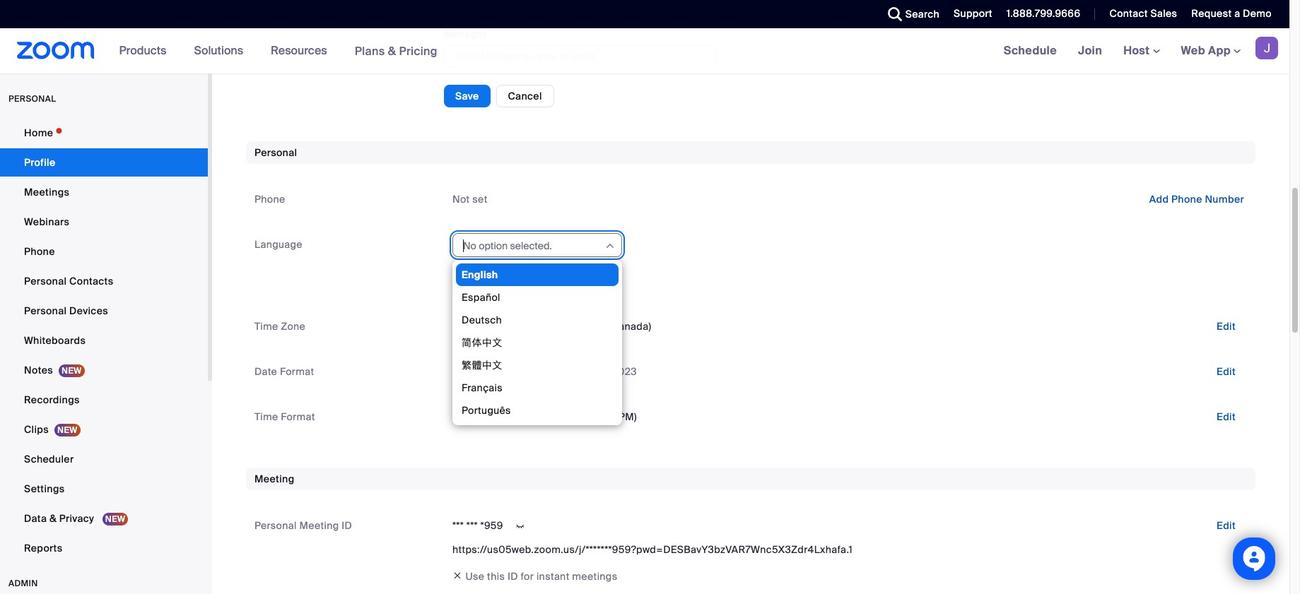 Task type: locate. For each thing, give the bounding box(es) containing it.
save down the manager
[[456, 90, 479, 103]]

add phone number button
[[1139, 188, 1256, 211]]

save
[[456, 90, 479, 103], [464, 275, 488, 288]]

time down the date
[[255, 411, 278, 423]]

data
[[24, 513, 47, 526]]

phone up the language
[[255, 193, 285, 206]]

personal
[[255, 146, 297, 159], [24, 275, 67, 288], [24, 305, 67, 318], [255, 520, 297, 532]]

profile link
[[0, 149, 208, 177]]

this
[[487, 571, 505, 583]]

time left zone
[[255, 320, 278, 333]]

1.888.799.9666 button
[[996, 0, 1085, 28], [1007, 7, 1081, 20]]

use for use 12-hour time (example: 02:00 pm)
[[453, 411, 472, 423]]

1 horizontal spatial meeting
[[300, 520, 339, 532]]

edit
[[1217, 320, 1236, 333], [1217, 365, 1236, 378], [1217, 411, 1236, 423], [1217, 520, 1236, 532]]

繁體中文
[[462, 359, 503, 372]]

not
[[453, 193, 470, 206]]

list box
[[456, 264, 619, 595]]

recordings
[[24, 394, 80, 407]]

set
[[473, 193, 488, 206]]

edit for time format
[[1217, 411, 1236, 423]]

format right the date
[[280, 365, 314, 378]]

(gmt-8:00) pacific time (us and canada)
[[453, 320, 652, 333]]

save button up 'deutsch'
[[453, 270, 499, 293]]

1 vertical spatial cancel button
[[505, 270, 563, 293]]

time
[[513, 411, 534, 423]]

0 horizontal spatial id
[[342, 520, 352, 532]]

save for bottom save button
[[464, 275, 488, 288]]

0 vertical spatial cancel button
[[496, 85, 554, 108]]

contacts
[[69, 275, 113, 288]]

personal contacts link
[[0, 267, 208, 296]]

profile
[[24, 156, 55, 169]]

0 vertical spatial format
[[280, 365, 314, 378]]

0 horizontal spatial meeting
[[255, 473, 295, 486]]

notes
[[24, 364, 53, 377]]

meetings
[[572, 571, 618, 583]]

data & privacy
[[24, 513, 97, 526]]

personal inside "link"
[[24, 305, 67, 318]]

1 vertical spatial &
[[49, 513, 57, 526]]

id
[[342, 520, 352, 532], [508, 571, 518, 583]]

meetings
[[24, 186, 70, 199]]

meetings link
[[0, 178, 208, 207]]

meeting
[[255, 473, 295, 486], [300, 520, 339, 532]]

zoom logo image
[[17, 42, 95, 59]]

manager
[[444, 28, 487, 40]]

resources button
[[271, 28, 334, 74]]

canada)
[[612, 320, 652, 333]]

sales
[[1151, 7, 1178, 20]]

3 edit button from the top
[[1206, 406, 1248, 428]]

privacy
[[59, 513, 94, 526]]

0 vertical spatial meeting
[[255, 473, 295, 486]]

personal for personal
[[255, 146, 297, 159]]

reports
[[24, 543, 63, 555]]

search
[[906, 8, 940, 21]]

reports link
[[0, 535, 208, 563]]

phone inside phone link
[[24, 245, 55, 258]]

4 edit from the top
[[1217, 520, 1236, 532]]

settings
[[24, 483, 65, 496]]

& right data
[[49, 513, 57, 526]]

& inside data & privacy link
[[49, 513, 57, 526]]

1 vertical spatial use
[[466, 571, 485, 583]]

save button
[[444, 85, 491, 108], [453, 270, 499, 293]]

cancel
[[508, 90, 542, 103], [517, 275, 551, 288]]

(gmt-
[[453, 320, 482, 333]]

personal for personal contacts
[[24, 275, 67, 288]]

webinars link
[[0, 208, 208, 236]]

deutsch
[[462, 314, 502, 327]]

4 edit button from the top
[[1206, 515, 1248, 537]]

0 vertical spatial cancel
[[508, 90, 542, 103]]

cancel button for top save button
[[496, 85, 554, 108]]

plans
[[355, 43, 385, 58]]

search button
[[878, 0, 944, 28]]

0 vertical spatial save
[[456, 90, 479, 103]]

save up español at the left of page
[[464, 275, 488, 288]]

use left 12-
[[453, 411, 472, 423]]

zone
[[281, 320, 306, 333]]

scheduler
[[24, 453, 74, 466]]

edit for personal meeting id
[[1217, 520, 1236, 532]]

& inside product information navigation
[[388, 43, 396, 58]]

1 edit button from the top
[[1206, 315, 1248, 338]]

0 vertical spatial &
[[388, 43, 396, 58]]

1 vertical spatial id
[[508, 571, 518, 583]]

& for privacy
[[49, 513, 57, 526]]

demo
[[1244, 7, 1272, 20]]

& right plans
[[388, 43, 396, 58]]

cancel for bottom save button
[[517, 275, 551, 288]]

personal for personal meeting id
[[255, 520, 297, 532]]

format down date format
[[281, 411, 315, 423]]

settings link
[[0, 475, 208, 504]]

plans & pricing
[[355, 43, 438, 58]]

0 vertical spatial id
[[342, 520, 352, 532]]

3 edit from the top
[[1217, 411, 1236, 423]]

number
[[1206, 193, 1245, 206]]

scheduler link
[[0, 446, 208, 474]]

1 edit from the top
[[1217, 320, 1236, 333]]

edit button
[[1206, 315, 1248, 338], [1206, 361, 1248, 383], [1206, 406, 1248, 428], [1206, 515, 1248, 537]]

save button down the manager
[[444, 85, 491, 108]]

whiteboards
[[24, 335, 86, 347]]

edit button for personal meeting id
[[1206, 515, 1248, 537]]

1 vertical spatial cancel
[[517, 275, 551, 288]]

español
[[462, 292, 501, 304]]

banner
[[0, 28, 1290, 74]]

host button
[[1124, 43, 1160, 58]]

phone right add
[[1172, 193, 1203, 206]]

0 horizontal spatial &
[[49, 513, 57, 526]]

8:00)
[[482, 320, 508, 333]]

0 horizontal spatial phone
[[24, 245, 55, 258]]

2 edit button from the top
[[1206, 361, 1248, 383]]

0 vertical spatial use
[[453, 411, 472, 423]]

time
[[255, 320, 278, 333], [545, 320, 569, 333], [255, 411, 278, 423]]

cancel button
[[496, 85, 554, 108], [505, 270, 563, 293]]

12/14/2023
[[583, 365, 637, 378]]

product information navigation
[[109, 28, 448, 74]]

***
[[453, 520, 464, 532], [467, 520, 478, 532]]

&
[[388, 43, 396, 58], [49, 513, 57, 526]]

2 edit from the top
[[1217, 365, 1236, 378]]

pacific
[[510, 320, 542, 333]]

0 horizontal spatial ***
[[453, 520, 464, 532]]

banner containing products
[[0, 28, 1290, 74]]

use left this
[[466, 571, 485, 583]]

1 horizontal spatial ***
[[467, 520, 478, 532]]

1 *** from the left
[[453, 520, 464, 532]]

hour
[[488, 411, 510, 423]]

1 vertical spatial format
[[281, 411, 315, 423]]

1 horizontal spatial &
[[388, 43, 396, 58]]

format for time format
[[281, 411, 315, 423]]

1 horizontal spatial id
[[508, 571, 518, 583]]

2 *** from the left
[[467, 520, 478, 532]]

support link
[[944, 0, 996, 28], [954, 7, 993, 20]]

cancel for top save button
[[508, 90, 542, 103]]

1 vertical spatial save
[[464, 275, 488, 288]]

1 vertical spatial meeting
[[300, 520, 339, 532]]

web app button
[[1182, 43, 1241, 58]]

phone down webinars
[[24, 245, 55, 258]]

list box containing english
[[456, 264, 619, 595]]

use
[[453, 411, 472, 423], [466, 571, 485, 583]]

2 horizontal spatial phone
[[1172, 193, 1203, 206]]



Task type: describe. For each thing, give the bounding box(es) containing it.
solutions
[[194, 43, 243, 58]]

support
[[954, 7, 993, 20]]

https://us05web.zoom.us/j/*******959?pwd=desbavy3bzvar7wnc5x3zdr4lxhafa.1
[[453, 544, 853, 557]]

use this id for instant meetings
[[466, 571, 618, 583]]

for
[[521, 571, 534, 583]]

*959
[[481, 520, 503, 532]]

Select Language text field
[[462, 236, 604, 257]]

personal meeting id
[[255, 520, 352, 532]]

id for this
[[508, 571, 518, 583]]

request a demo
[[1192, 7, 1272, 20]]

edit for time zone
[[1217, 320, 1236, 333]]

example:
[[536, 365, 581, 378]]

products
[[119, 43, 167, 58]]

time left the "(us"
[[545, 320, 569, 333]]

pricing
[[399, 43, 438, 58]]

1 vertical spatial save button
[[453, 270, 499, 293]]

a
[[1235, 7, 1241, 20]]

(us
[[571, 320, 588, 333]]

0 vertical spatial save button
[[444, 85, 491, 108]]

personal devices
[[24, 305, 108, 318]]

format for date format
[[280, 365, 314, 378]]

admin
[[8, 579, 38, 590]]

mm/dd/yyyy
[[453, 365, 511, 378]]

date format
[[255, 365, 314, 378]]

profile picture image
[[1256, 37, 1279, 59]]

contact
[[1110, 7, 1149, 20]]

english
[[462, 269, 498, 282]]

use 12-hour time (example: 02:00 pm)
[[453, 411, 637, 423]]

12-
[[474, 411, 488, 423]]

personal menu menu
[[0, 119, 208, 564]]

host
[[1124, 43, 1153, 58]]

products button
[[119, 28, 173, 74]]

clips link
[[0, 416, 208, 444]]

use for use this id for instant meetings
[[466, 571, 485, 583]]

pm)
[[619, 411, 637, 423]]

português
[[462, 405, 511, 417]]

devices
[[69, 305, 108, 318]]

language
[[255, 238, 303, 251]]

edit button for time zone
[[1206, 315, 1248, 338]]

meetings navigation
[[994, 28, 1290, 74]]

contact sales
[[1110, 7, 1178, 20]]

web
[[1182, 43, 1206, 58]]

save for top save button
[[456, 90, 479, 103]]

date
[[255, 365, 277, 378]]

instant
[[537, 571, 570, 583]]

show personal meeting id image
[[509, 521, 532, 533]]

not set
[[453, 193, 488, 206]]

hide options image
[[605, 241, 616, 252]]

français
[[462, 382, 503, 395]]

time for (gmt-8:00) pacific time (us and canada)
[[255, 320, 278, 333]]

personal devices link
[[0, 297, 208, 325]]

1.888.799.9666
[[1007, 7, 1081, 20]]

personal contacts
[[24, 275, 113, 288]]

resources
[[271, 43, 327, 58]]

schedule link
[[994, 28, 1068, 74]]

Job Title text field
[[444, 0, 717, 5]]

solutions button
[[194, 28, 250, 74]]

join
[[1079, 43, 1103, 58]]

简体中文
[[462, 337, 503, 350]]

data & privacy link
[[0, 505, 208, 533]]

app
[[1209, 43, 1231, 58]]

whiteboards link
[[0, 327, 208, 355]]

request
[[1192, 7, 1232, 20]]

personal for personal devices
[[24, 305, 67, 318]]

& for pricing
[[388, 43, 396, 58]]

personal
[[8, 93, 56, 105]]

02:00
[[587, 411, 616, 423]]

(example:
[[537, 411, 584, 423]]

cancel button for bottom save button
[[505, 270, 563, 293]]

add
[[1150, 193, 1169, 206]]

1 horizontal spatial phone
[[255, 193, 285, 206]]

edit button for time format
[[1206, 406, 1248, 428]]

recordings link
[[0, 386, 208, 414]]

schedule
[[1004, 43, 1057, 58]]

home link
[[0, 119, 208, 147]]

clips
[[24, 424, 49, 436]]

web app
[[1182, 43, 1231, 58]]

add phone number
[[1150, 193, 1245, 206]]

time for use 12-hour time (example: 02:00 pm)
[[255, 411, 278, 423]]

phone inside add phone number button
[[1172, 193, 1203, 206]]

and
[[591, 320, 609, 333]]

notes link
[[0, 356, 208, 385]]

webinars
[[24, 216, 69, 228]]

phone link
[[0, 238, 208, 266]]

example: 12/14/2023
[[534, 365, 637, 378]]

time zone
[[255, 320, 306, 333]]

home
[[24, 127, 53, 139]]

id for meeting
[[342, 520, 352, 532]]



Task type: vqa. For each thing, say whether or not it's contained in the screenshot.
"Join"
yes



